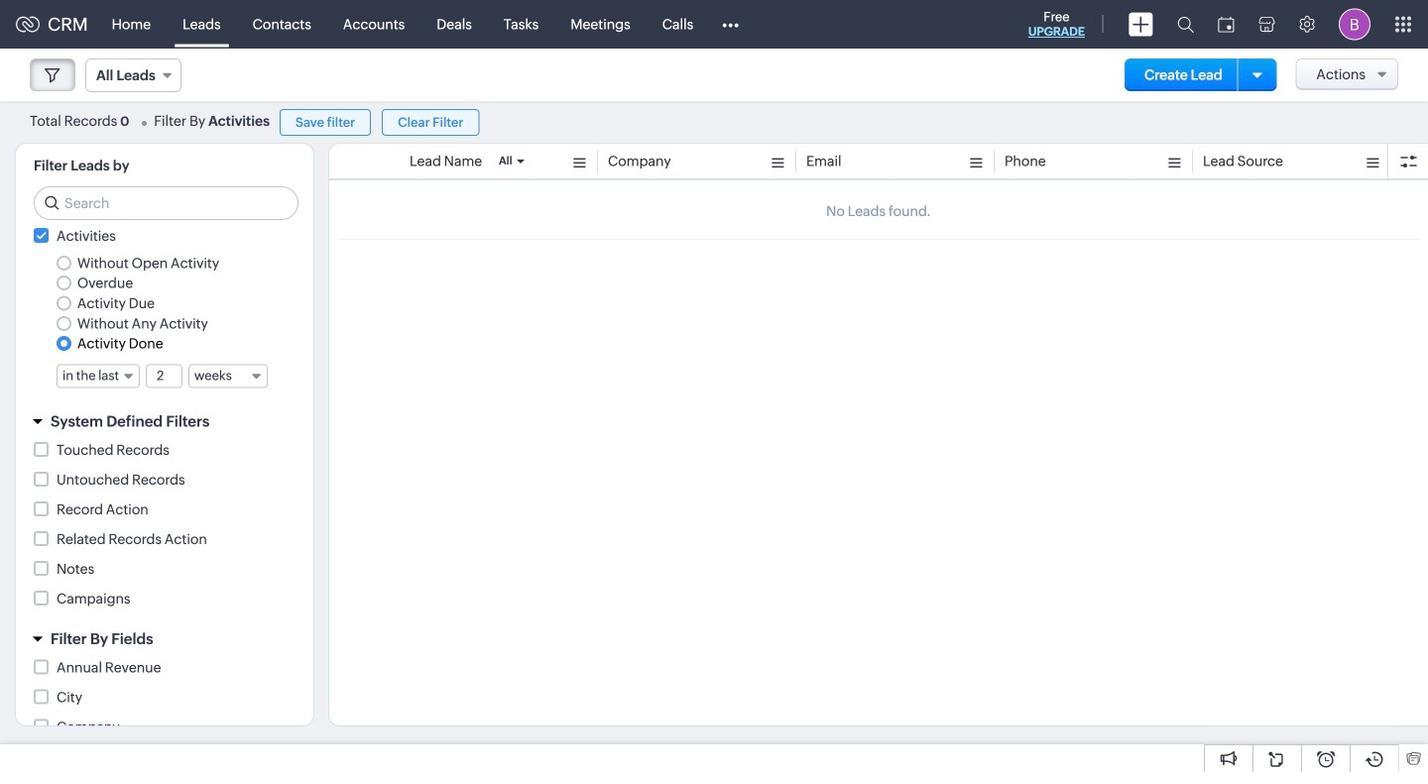 Task type: describe. For each thing, give the bounding box(es) containing it.
create menu element
[[1117, 0, 1166, 48]]

profile image
[[1339, 8, 1371, 40]]

search element
[[1166, 0, 1206, 49]]

Other Modules field
[[710, 8, 752, 40]]



Task type: locate. For each thing, give the bounding box(es) containing it.
Search text field
[[35, 188, 298, 219]]

calendar image
[[1218, 16, 1235, 32]]

profile element
[[1328, 0, 1383, 48]]

None text field
[[147, 366, 182, 388]]

None field
[[85, 59, 181, 92], [57, 365, 140, 389], [188, 365, 268, 389], [85, 59, 181, 92], [57, 365, 140, 389], [188, 365, 268, 389]]

create menu image
[[1129, 12, 1154, 36]]

logo image
[[16, 16, 40, 32]]

search image
[[1178, 16, 1195, 33]]



Task type: vqa. For each thing, say whether or not it's contained in the screenshot.
mmm d, yyyy text field
no



